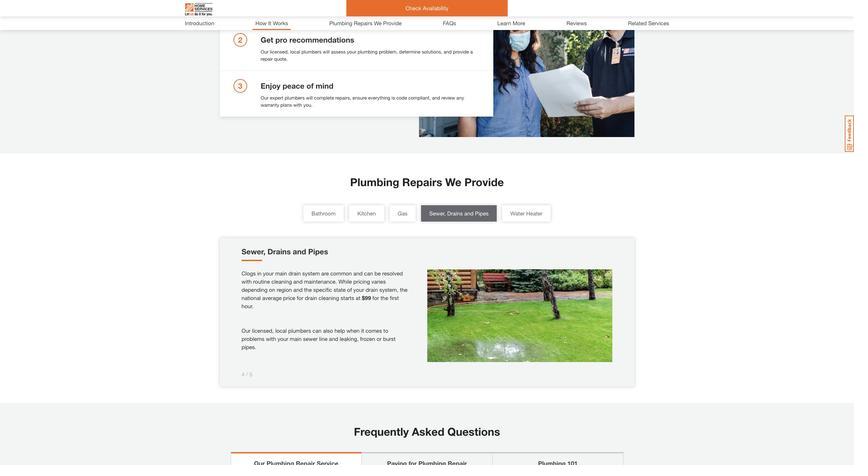 Task type: locate. For each thing, give the bounding box(es) containing it.
1 vertical spatial cleaning
[[319, 295, 339, 301]]

1 horizontal spatial pipes
[[475, 210, 489, 217]]

cleaning
[[272, 278, 292, 285], [319, 295, 339, 301]]

1 horizontal spatial with
[[266, 336, 276, 342]]

in
[[257, 270, 262, 277]]

drain
[[289, 270, 301, 277], [366, 287, 378, 293], [305, 295, 317, 301]]

1 horizontal spatial drain
[[305, 295, 317, 301]]

will left assess
[[323, 49, 330, 54]]

0 vertical spatial drain
[[289, 270, 301, 277]]

1 horizontal spatial we
[[446, 176, 462, 189]]

local down price
[[275, 328, 287, 334]]

let
[[261, 3, 268, 8]]

local inside our licensed, local plumbers can also help when it comes to problems with your main sewer line and leaking, frozen or burst pipes.
[[275, 328, 287, 334]]

region
[[277, 287, 292, 293]]

repair inside our licensed, local plumbers will assess your plumbing problem, determine solutions, and provide a repair quote.
[[261, 56, 273, 62]]

1 vertical spatial can
[[313, 328, 322, 334]]

plumbers for can
[[288, 328, 311, 334]]

plumbing left problem,
[[358, 49, 378, 54]]

depending
[[242, 287, 268, 293]]

0 vertical spatial pipes
[[475, 210, 489, 217]]

local inside our licensed, local plumbers will assess your plumbing problem, determine solutions, and provide a repair quote.
[[290, 49, 300, 54]]

0 vertical spatial sewer,
[[430, 210, 446, 217]]

water heater button
[[503, 205, 551, 222]]

1 vertical spatial pipes
[[308, 247, 328, 256]]

will
[[323, 49, 330, 54], [306, 95, 313, 100]]

availability
[[423, 5, 449, 11]]

0 vertical spatial main
[[275, 270, 287, 277]]

can inside our licensed, local plumbers can also help when it comes to problems with your main sewer line and leaking, frozen or burst pipes.
[[313, 328, 322, 334]]

0 horizontal spatial sewer, drains and pipes
[[242, 247, 328, 256]]

licensed,
[[270, 49, 289, 54], [252, 328, 274, 334]]

licensed, inside our licensed, local plumbers can also help when it comes to problems with your main sewer line and leaking, frozen or burst pipes.
[[252, 328, 274, 334]]

0 horizontal spatial cleaning
[[272, 278, 292, 285]]

0 vertical spatial repairs
[[354, 20, 373, 26]]

sewer,
[[430, 210, 446, 217], [242, 247, 266, 256]]

0 horizontal spatial drains
[[268, 247, 291, 256]]

or down comes
[[377, 336, 382, 342]]

1 horizontal spatial cleaning
[[319, 295, 339, 301]]

of left the mind
[[307, 81, 314, 90]]

the right system,
[[400, 287, 408, 293]]

our
[[261, 49, 269, 54], [261, 95, 269, 100], [242, 328, 251, 334]]

local down 'get pro recommendations'
[[290, 49, 300, 54]]

any
[[457, 95, 464, 100]]

frequently
[[354, 425, 409, 438]]

0 horizontal spatial can
[[313, 328, 322, 334]]

will inside our licensed, local plumbers will assess your plumbing problem, determine solutions, and provide a repair quote.
[[323, 49, 330, 54]]

0 vertical spatial with
[[293, 102, 302, 108]]

0 horizontal spatial repairs
[[354, 20, 373, 26]]

1 vertical spatial with
[[242, 278, 252, 285]]

1 vertical spatial of
[[347, 287, 352, 293]]

repairs,
[[336, 95, 351, 100]]

2 vertical spatial our
[[242, 328, 251, 334]]

0 vertical spatial will
[[323, 49, 330, 54]]

problems
[[242, 336, 265, 342]]

0 vertical spatial repair
[[330, 3, 343, 8]]

burst
[[383, 336, 396, 342]]

can up line
[[313, 328, 322, 334]]

plumbing up kitchen
[[350, 176, 400, 189]]

feedback link image
[[845, 115, 855, 152]]

recommendations
[[290, 35, 355, 44]]

for the first hour.
[[242, 295, 399, 309]]

at
[[356, 295, 361, 301]]

drain down specific
[[305, 295, 317, 301]]

1 horizontal spatial of
[[347, 287, 352, 293]]

with down clogs
[[242, 278, 252, 285]]

1 vertical spatial our
[[261, 95, 269, 100]]

1 horizontal spatial for
[[373, 295, 379, 301]]

kitchen
[[358, 210, 376, 217]]

plumbing
[[309, 3, 329, 8], [358, 49, 378, 54]]

you.
[[304, 102, 313, 108]]

be
[[375, 270, 381, 277]]

1 vertical spatial repairs
[[403, 176, 443, 189]]

0 horizontal spatial plumbing
[[309, 3, 329, 8]]

1 vertical spatial plumbing
[[350, 176, 400, 189]]

2 vertical spatial plumbers
[[288, 328, 311, 334]]

0 vertical spatial of
[[307, 81, 314, 90]]

determine
[[399, 49, 421, 54]]

$99
[[362, 295, 371, 301]]

it
[[361, 328, 364, 334]]

plans
[[281, 102, 292, 108]]

1 horizontal spatial will
[[323, 49, 330, 54]]

services
[[649, 20, 670, 26]]

how it works
[[256, 20, 288, 26]]

we
[[374, 20, 382, 26], [446, 176, 462, 189]]

main inside our licensed, local plumbers can also help when it comes to problems with your main sewer line and leaking, frozen or burst pipes.
[[290, 336, 302, 342]]

plumbers up plans at the top left of page
[[285, 95, 305, 100]]

you
[[288, 3, 296, 8]]

0 horizontal spatial we
[[374, 20, 382, 26]]

our up the warranty at left
[[261, 95, 269, 100]]

gas button
[[390, 205, 416, 222]]

can
[[364, 270, 373, 277], [313, 328, 322, 334]]

our up 'problems'
[[242, 328, 251, 334]]

0 vertical spatial licensed,
[[270, 49, 289, 54]]

provide
[[453, 49, 469, 54]]

of up the starts
[[347, 287, 352, 293]]

plumbers inside our licensed, local plumbers can also help when it comes to problems with your main sewer line and leaking, frozen or burst pipes.
[[288, 328, 311, 334]]

drain left system
[[289, 270, 301, 277]]

0 horizontal spatial pipes
[[308, 247, 328, 256]]

main left sewer
[[290, 336, 302, 342]]

0 vertical spatial cleaning
[[272, 278, 292, 285]]

licensed, for main
[[252, 328, 274, 334]]

will up you.
[[306, 95, 313, 100]]

your
[[347, 49, 357, 54], [263, 270, 274, 277], [354, 287, 364, 293], [278, 336, 288, 342]]

0 vertical spatial plumbers
[[302, 49, 322, 54]]

our licensed, local plumbers will assess your plumbing problem, determine solutions, and provide a repair quote.
[[261, 49, 473, 62]]

1 horizontal spatial main
[[290, 336, 302, 342]]

cleaning down specific
[[319, 295, 339, 301]]

know
[[275, 3, 287, 8]]

how
[[256, 20, 267, 26]]

do it for you logo image
[[185, 0, 212, 19]]

maintenance.
[[304, 278, 337, 285]]

licensed, inside our licensed, local plumbers will assess your plumbing problem, determine solutions, and provide a repair quote.
[[270, 49, 289, 54]]

plumbers down 'get pro recommendations'
[[302, 49, 322, 54]]

and inside our expert plumbers will complete repairs, ensure everything is code compliant, and review any warranty plans with you.
[[432, 95, 440, 100]]

1 vertical spatial repair
[[261, 56, 273, 62]]

cleaning up region
[[272, 278, 292, 285]]

and inside our licensed, local plumbers can also help when it comes to problems with your main sewer line and leaking, frozen or burst pipes.
[[329, 336, 338, 342]]

1 horizontal spatial sewer, drains and pipes
[[430, 210, 489, 217]]

plumbing
[[330, 20, 353, 26], [350, 176, 400, 189]]

sewer, drains and pipes inside sewer, drains and pipes button
[[430, 210, 489, 217]]

1 vertical spatial drains
[[268, 247, 291, 256]]

466-
[[399, 3, 408, 8]]

local
[[290, 49, 300, 54], [275, 328, 287, 334]]

more
[[513, 20, 526, 26]]

us
[[269, 3, 274, 8]]

1 vertical spatial sewer,
[[242, 247, 266, 256]]

with
[[293, 102, 302, 108], [242, 278, 252, 285], [266, 336, 276, 342]]

plumbers
[[302, 49, 322, 54], [285, 95, 305, 100], [288, 328, 311, 334]]

0 horizontal spatial for
[[297, 295, 304, 301]]

repair
[[330, 3, 343, 8], [261, 56, 273, 62]]

help
[[335, 328, 345, 334]]

plumbers for will
[[302, 49, 322, 54]]

our inside our expert plumbers will complete repairs, ensure everything is code compliant, and review any warranty plans with you.
[[261, 95, 269, 100]]

problem,
[[379, 49, 398, 54]]

1 vertical spatial will
[[306, 95, 313, 100]]

of
[[307, 81, 314, 90], [347, 287, 352, 293]]

water
[[511, 210, 525, 217]]

compliant,
[[409, 95, 431, 100]]

licensed, up 'quote.' at left
[[270, 49, 289, 54]]

main up region
[[275, 270, 287, 277]]

0 horizontal spatial main
[[275, 270, 287, 277]]

your right assess
[[347, 49, 357, 54]]

1 vertical spatial licensed,
[[252, 328, 274, 334]]

0 vertical spatial can
[[364, 270, 373, 277]]

are
[[322, 270, 329, 277]]

0 horizontal spatial local
[[275, 328, 287, 334]]

1 horizontal spatial drains
[[448, 210, 463, 217]]

solutions,
[[422, 49, 443, 54]]

repair left services
[[330, 3, 343, 8]]

0 vertical spatial sewer, drains and pipes
[[430, 210, 489, 217]]

for right price
[[297, 295, 304, 301]]

plumbing down services
[[330, 20, 353, 26]]

0 vertical spatial plumbing
[[330, 20, 353, 26]]

out
[[438, 3, 445, 8]]

repairs
[[354, 20, 373, 26], [403, 176, 443, 189]]

the right out on the top right
[[447, 3, 453, 8]]

with inside clogs in your main drain system are common and can be resolved with routine cleaning and maintenance. while pricing varies depending on region and the specific state of your drain system, the national average price for drain cleaning starts at
[[242, 278, 252, 285]]

1 vertical spatial plumbing
[[358, 49, 378, 54]]

your inside our licensed, local plumbers can also help when it comes to problems with your main sewer line and leaking, frozen or burst pipes.
[[278, 336, 288, 342]]

licensed, up 'problems'
[[252, 328, 274, 334]]

1 horizontal spatial or
[[420, 3, 425, 8]]

main
[[275, 270, 287, 277], [290, 336, 302, 342]]

we down calling
[[374, 20, 382, 26]]

2 for from the left
[[373, 295, 379, 301]]

gas
[[398, 210, 408, 217]]

1 vertical spatial sewer, drains and pipes
[[242, 247, 328, 256]]

or right 3337
[[420, 3, 425, 8]]

1 vertical spatial plumbers
[[285, 95, 305, 100]]

0 horizontal spatial provide
[[383, 20, 402, 26]]

a
[[471, 49, 473, 54]]

can left be
[[364, 270, 373, 277]]

1 horizontal spatial provide
[[465, 176, 504, 189]]

with for in
[[242, 278, 252, 285]]

1 horizontal spatial can
[[364, 270, 373, 277]]

2 vertical spatial with
[[266, 336, 276, 342]]

the left specific
[[304, 287, 312, 293]]

1 vertical spatial main
[[290, 336, 302, 342]]

enjoy
[[261, 81, 281, 90]]

to
[[384, 328, 389, 334]]

with right 'problems'
[[266, 336, 276, 342]]

drains inside button
[[448, 210, 463, 217]]

drain up $99
[[366, 287, 378, 293]]

your right 'in'
[[263, 270, 274, 277]]

plumbing right need
[[309, 3, 329, 8]]

and
[[444, 49, 452, 54], [432, 95, 440, 100], [465, 210, 474, 217], [293, 247, 306, 256], [354, 270, 363, 277], [294, 278, 303, 285], [294, 287, 303, 293], [329, 336, 338, 342]]

1 vertical spatial local
[[275, 328, 287, 334]]

with for licensed,
[[266, 336, 276, 342]]

0 horizontal spatial repair
[[261, 56, 273, 62]]

with inside our licensed, local plumbers can also help when it comes to problems with your main sewer line and leaking, frozen or burst pipes.
[[266, 336, 276, 342]]

/
[[246, 371, 248, 378]]

with left you.
[[293, 102, 302, 108]]

for
[[297, 295, 304, 301], [373, 295, 379, 301]]

1 horizontal spatial plumbing
[[358, 49, 378, 54]]

the down system,
[[381, 295, 389, 301]]

local for quote.
[[290, 49, 300, 54]]

1 vertical spatial drain
[[366, 287, 378, 293]]

1 vertical spatial or
[[377, 336, 382, 342]]

1 vertical spatial we
[[446, 176, 462, 189]]

plumbers inside our licensed, local plumbers will assess your plumbing problem, determine solutions, and provide a repair quote.
[[302, 49, 322, 54]]

our licensed, local plumbers can also help when it comes to problems with your main sewer line and leaking, frozen or burst pipes.
[[242, 328, 396, 350]]

we up sewer, drains and pipes button
[[446, 176, 462, 189]]

plumbers up sewer
[[288, 328, 311, 334]]

2 horizontal spatial with
[[293, 102, 302, 108]]

our inside our licensed, local plumbers will assess your plumbing problem, determine solutions, and provide a repair quote.
[[261, 49, 269, 54]]

for right $99
[[373, 295, 379, 301]]

code
[[397, 95, 407, 100]]

1 horizontal spatial local
[[290, 49, 300, 54]]

warranty
[[261, 102, 279, 108]]

our down get
[[261, 49, 269, 54]]

your left sewer
[[278, 336, 288, 342]]

1 for from the left
[[297, 295, 304, 301]]

0 vertical spatial local
[[290, 49, 300, 54]]

pipes
[[475, 210, 489, 217], [308, 247, 328, 256]]

0 horizontal spatial or
[[377, 336, 382, 342]]

0 horizontal spatial with
[[242, 278, 252, 285]]

repair left 'quote.' at left
[[261, 56, 273, 62]]

the inside "for the first hour."
[[381, 295, 389, 301]]

plumbing repairs we provide
[[330, 20, 402, 26], [350, 176, 504, 189]]

0 vertical spatial drains
[[448, 210, 463, 217]]

1 horizontal spatial sewer,
[[430, 210, 446, 217]]

0 vertical spatial our
[[261, 49, 269, 54]]

0 horizontal spatial will
[[306, 95, 313, 100]]



Task type: describe. For each thing, give the bounding box(es) containing it.
can inside clogs in your main drain system are common and can be resolved with routine cleaning and maintenance. while pricing varies depending on region and the specific state of your drain system, the national average price for drain cleaning starts at
[[364, 270, 373, 277]]

state
[[334, 287, 346, 293]]

sewer, inside sewer, drains and pipes button
[[430, 210, 446, 217]]

1 horizontal spatial repair
[[330, 3, 343, 8]]

2
[[238, 35, 242, 44]]

check
[[406, 5, 422, 11]]

enjoy peace of mind
[[261, 81, 334, 90]]

first
[[390, 295, 399, 301]]

while
[[339, 278, 352, 285]]

2 horizontal spatial drain
[[366, 287, 378, 293]]

kitchen button
[[349, 205, 384, 222]]

local for sewer
[[275, 328, 287, 334]]

1-
[[384, 3, 389, 8]]

reviews
[[567, 20, 587, 26]]

services
[[344, 3, 361, 8]]

everything
[[368, 95, 391, 100]]

routine
[[253, 278, 270, 285]]

1 vertical spatial plumbing repairs we provide
[[350, 176, 504, 189]]

pricing
[[354, 278, 370, 285]]

our for enjoy peace of mind
[[261, 95, 269, 100]]

for inside "for the first hour."
[[373, 295, 379, 301]]

line
[[319, 336, 328, 342]]

peace
[[283, 81, 305, 90]]

assess
[[331, 49, 346, 54]]

sewer, drains and pipes button
[[421, 205, 497, 222]]

main inside clogs in your main drain system are common and can be resolved with routine cleaning and maintenance. while pricing varies depending on region and the specific state of your drain system, the national average price for drain cleaning starts at
[[275, 270, 287, 277]]

clogs in your main drain system are common and can be resolved with routine cleaning and maintenance. while pricing varies depending on region and the specific state of your drain system, the national average price for drain cleaning starts at
[[242, 270, 408, 301]]

your up at
[[354, 287, 364, 293]]

800-
[[389, 3, 399, 8]]

varies
[[372, 278, 386, 285]]

1 horizontal spatial repairs
[[403, 176, 443, 189]]

pro
[[276, 35, 288, 44]]

0 horizontal spatial of
[[307, 81, 314, 90]]

frozen
[[360, 336, 375, 342]]

plumbers inside our expert plumbers will complete repairs, ensure everything is code compliant, and review any warranty plans with you.
[[285, 95, 305, 100]]

4 / 5
[[242, 371, 253, 378]]

5
[[250, 371, 253, 378]]

your inside our licensed, local plumbers will assess your plumbing problem, determine solutions, and provide a repair quote.
[[347, 49, 357, 54]]

bathroom
[[312, 210, 336, 217]]

a broken sewer pipe flooding a backyard. image
[[427, 270, 613, 362]]

0 vertical spatial provide
[[383, 20, 402, 26]]

0 vertical spatial plumbing repairs we provide
[[330, 20, 402, 26]]

check availability button
[[347, 0, 508, 16]]

bathroom button
[[304, 205, 344, 222]]

0 vertical spatial or
[[420, 3, 425, 8]]

complete
[[314, 95, 334, 100]]

leaking,
[[340, 336, 359, 342]]

on
[[269, 287, 275, 293]]

by
[[363, 3, 368, 8]]

licensed, for repair
[[270, 49, 289, 54]]

with inside our expert plumbers will complete repairs, ensure everything is code compliant, and review any warranty plans with you.
[[293, 102, 302, 108]]

and inside our licensed, local plumbers will assess your plumbing problem, determine solutions, and provide a repair quote.
[[444, 49, 452, 54]]

hour.
[[242, 303, 254, 309]]

resolved
[[382, 270, 403, 277]]

average
[[262, 295, 282, 301]]

sewer
[[303, 336, 318, 342]]

filling
[[426, 3, 437, 8]]

get pro recommendations
[[261, 35, 355, 44]]

will inside our expert plumbers will complete repairs, ensure everything is code compliant, and review any warranty plans with you.
[[306, 95, 313, 100]]

system,
[[380, 287, 399, 293]]

related
[[629, 20, 647, 26]]

or inside our licensed, local plumbers can also help when it comes to problems with your main sewer line and leaking, frozen or burst pipes.
[[377, 336, 382, 342]]

it
[[268, 20, 272, 26]]

4
[[242, 371, 245, 378]]

review
[[442, 95, 455, 100]]

for inside clogs in your main drain system are common and can be resolved with routine cleaning and maintenance. while pricing varies depending on region and the specific state of your drain system, the national average price for drain cleaning starts at
[[297, 295, 304, 301]]

our inside our licensed, local plumbers can also help when it comes to problems with your main sewer line and leaking, frozen or burst pipes.
[[242, 328, 251, 334]]

plumbing inside our licensed, local plumbers will assess your plumbing problem, determine solutions, and provide a repair quote.
[[358, 49, 378, 54]]

3337
[[408, 3, 419, 8]]

specific
[[314, 287, 332, 293]]

0 horizontal spatial sewer,
[[242, 247, 266, 256]]

starts
[[341, 295, 354, 301]]

expert
[[270, 95, 284, 100]]

1 vertical spatial provide
[[465, 176, 504, 189]]

price
[[283, 295, 296, 301]]

get
[[261, 35, 273, 44]]

our expert plumbers will complete repairs, ensure everything is code compliant, and review any warranty plans with you.
[[261, 95, 464, 108]]

the form link
[[447, 3, 465, 8]]

pipes.
[[242, 344, 257, 350]]

3
[[238, 81, 242, 90]]

form
[[455, 3, 465, 8]]

frequently asked questions
[[354, 425, 501, 438]]

is
[[392, 95, 395, 100]]

mind
[[316, 81, 334, 90]]

clogs
[[242, 270, 256, 277]]

ensure
[[353, 95, 367, 100]]

of inside clogs in your main drain system are common and can be resolved with routine cleaning and maintenance. while pricing varies depending on region and the specific state of your drain system, the national average price for drain cleaning starts at
[[347, 287, 352, 293]]

related services
[[629, 20, 670, 26]]

quote.
[[274, 56, 288, 62]]

pipes inside button
[[475, 210, 489, 217]]

let us know you need plumbing repair services by calling 1-800-466-3337 or filling out the form
[[261, 3, 465, 8]]

2 vertical spatial drain
[[305, 295, 317, 301]]

system
[[302, 270, 320, 277]]

calling
[[369, 3, 383, 8]]

0 vertical spatial plumbing
[[309, 3, 329, 8]]

our for get pro recommendations
[[261, 49, 269, 54]]

faqs
[[443, 20, 456, 26]]

water heater
[[511, 210, 543, 217]]

0 horizontal spatial drain
[[289, 270, 301, 277]]

and inside button
[[465, 210, 474, 217]]

also
[[323, 328, 333, 334]]

need
[[297, 3, 308, 8]]

works
[[273, 20, 288, 26]]

0 vertical spatial we
[[374, 20, 382, 26]]



Task type: vqa. For each thing, say whether or not it's contained in the screenshot.
costway
no



